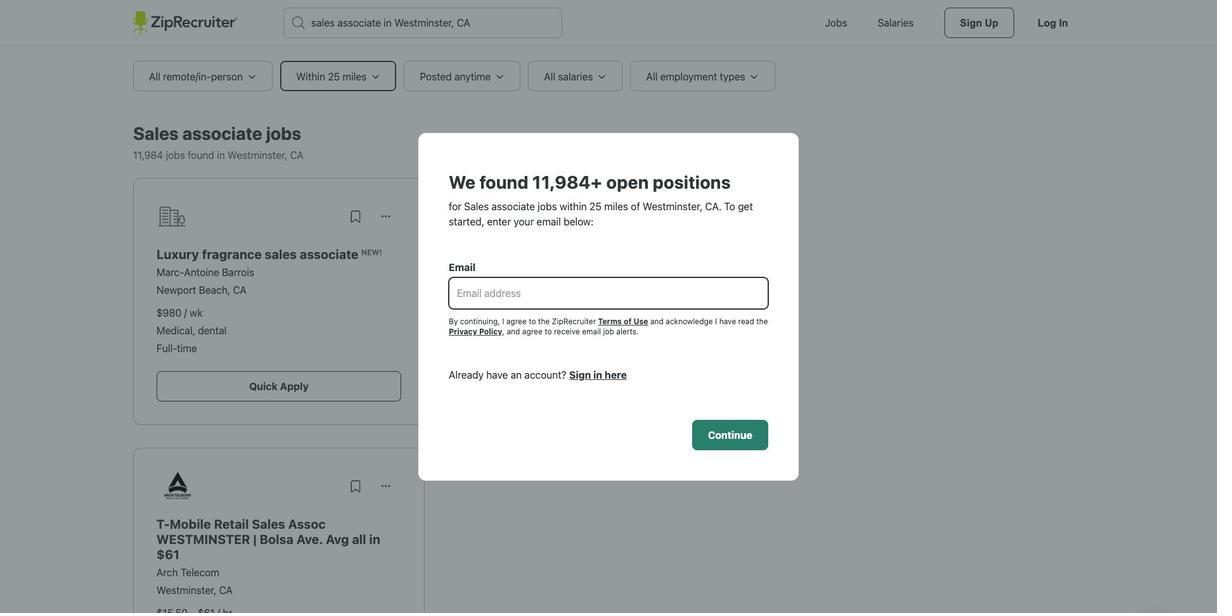 Task type: describe. For each thing, give the bounding box(es) containing it.
we found 11,984+ open positions dialog
[[0, 0, 1217, 614]]

2 save job for later image from the top
[[348, 479, 363, 495]]

main element
[[133, 0, 1084, 46]]

t-mobile retail sales assoc westminster | bolsa ave. avg all in $61 image
[[157, 472, 198, 502]]



Task type: locate. For each thing, give the bounding box(es) containing it.
1 vertical spatial save job for later image
[[348, 479, 363, 495]]

2 job card menu element from the top
[[371, 485, 401, 496]]

1 save job for later image from the top
[[348, 209, 363, 224]]

Email address text field
[[449, 278, 768, 308]]

0 vertical spatial save job for later image
[[348, 209, 363, 224]]

job card menu element for second save job for later image from the bottom of the page
[[371, 215, 401, 226]]

1 job card menu element from the top
[[371, 215, 401, 226]]

Search job title or keyword search field
[[284, 8, 562, 37]]

t-mobile retail sales assoc westminster | bolsa ave. avg all in $61 element
[[157, 517, 401, 563]]

job card menu element
[[371, 215, 401, 226], [371, 485, 401, 496]]

job card menu element for first save job for later image from the bottom of the page
[[371, 485, 401, 496]]

ziprecruiter image
[[133, 11, 238, 34]]

save job for later image
[[348, 209, 363, 224], [348, 479, 363, 495]]

0 vertical spatial job card menu element
[[371, 215, 401, 226]]

1 vertical spatial job card menu element
[[371, 485, 401, 496]]



Task type: vqa. For each thing, say whether or not it's contained in the screenshot.
the topmost job card menu element
yes



